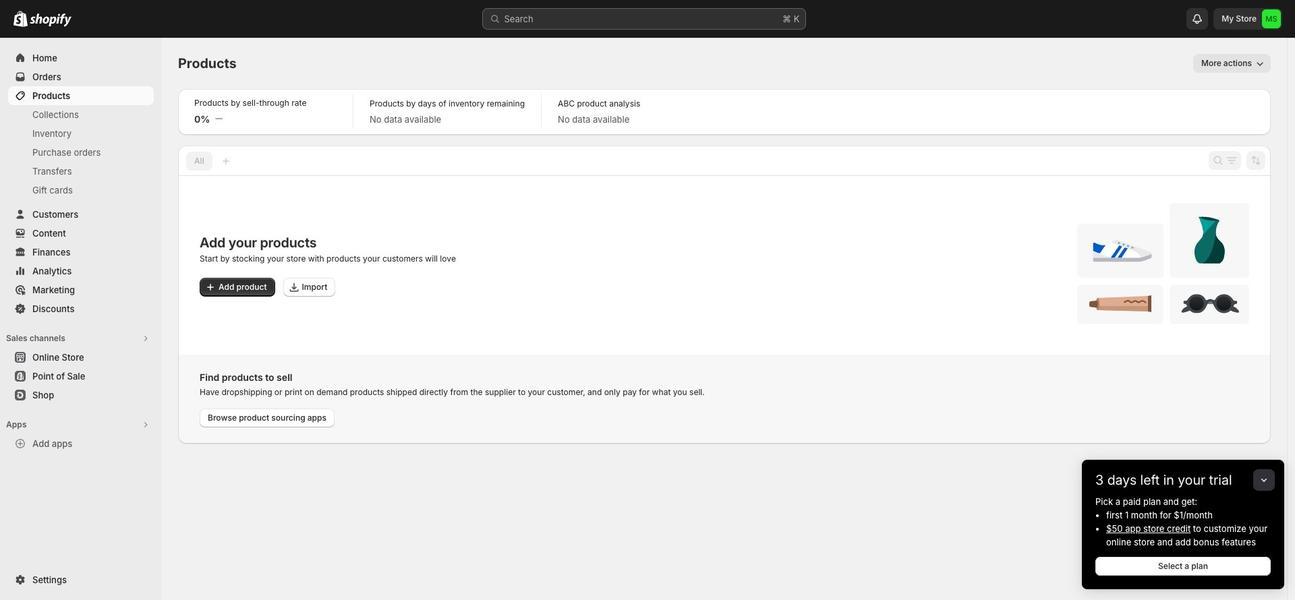 Task type: describe. For each thing, give the bounding box(es) containing it.
1 horizontal spatial shopify image
[[30, 13, 71, 27]]



Task type: locate. For each thing, give the bounding box(es) containing it.
0 horizontal spatial shopify image
[[13, 11, 28, 27]]

start by stocking your store with products your customers will love image
[[1077, 203, 1249, 324]]

my store image
[[1262, 9, 1281, 28]]

shopify image
[[13, 11, 28, 27], [30, 13, 71, 27]]



Task type: vqa. For each thing, say whether or not it's contained in the screenshot.
Settings link
no



